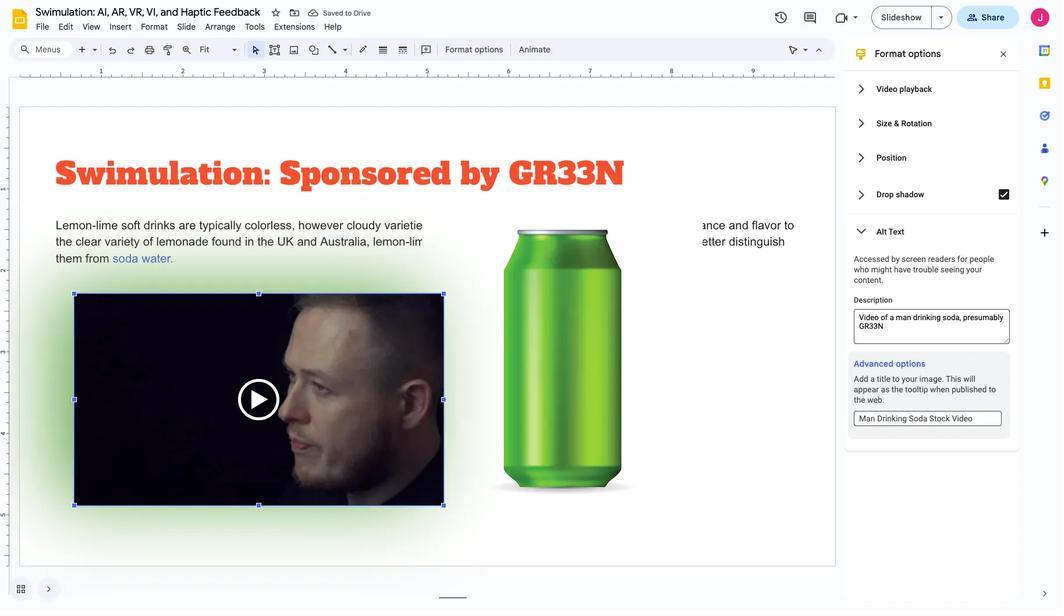 Task type: describe. For each thing, give the bounding box(es) containing it.
shape image
[[307, 41, 320, 58]]

drop
[[877, 190, 894, 199]]

advanced
[[854, 359, 894, 369]]

when
[[930, 385, 950, 394]]

border dash option
[[396, 41, 410, 58]]

video playback
[[877, 84, 932, 93]]

Zoom text field
[[198, 41, 231, 58]]

format menu item
[[136, 20, 173, 34]]

title
[[877, 374, 891, 384]]

size & rotation
[[877, 118, 932, 128]]

might
[[871, 265, 892, 274]]

people
[[970, 254, 994, 264]]

format options button
[[440, 41, 508, 58]]

format inside menu item
[[141, 22, 168, 32]]

1 vertical spatial the
[[854, 395, 865, 405]]

view menu item
[[78, 20, 105, 34]]

start slideshow (⌘+enter) image
[[939, 16, 943, 19]]

drop shadow
[[877, 190, 924, 199]]

Zoom field
[[196, 41, 242, 58]]

your inside add a title to your image. this will appear as the tooltip when published to the web.
[[902, 374, 918, 384]]

will
[[964, 374, 976, 384]]

Star checkbox
[[268, 5, 284, 21]]

tooltip
[[905, 385, 928, 394]]

a
[[870, 374, 875, 384]]

position tab
[[845, 140, 1019, 175]]

saved to drive button
[[305, 5, 374, 21]]

have
[[894, 265, 911, 274]]

size
[[877, 118, 892, 128]]

screen
[[902, 254, 926, 264]]

options inside button
[[475, 44, 503, 55]]

edit
[[59, 22, 73, 32]]

who
[[854, 265, 869, 274]]

&
[[894, 118, 899, 128]]

share button
[[957, 6, 1019, 29]]

appear
[[854, 385, 879, 394]]

video
[[877, 84, 898, 93]]

tab list inside the menu bar banner
[[1029, 34, 1061, 577]]

advanced options tab
[[854, 357, 926, 371]]

text
[[889, 227, 904, 236]]

saved to drive
[[323, 8, 371, 17]]

readers
[[928, 254, 955, 264]]

slide
[[177, 22, 196, 32]]

saved
[[323, 8, 343, 17]]

tools
[[245, 22, 265, 32]]

slideshow
[[882, 12, 922, 23]]

seeing
[[941, 265, 964, 274]]

for
[[957, 254, 968, 264]]

border weight option
[[376, 41, 390, 58]]

navigation inside format options application
[[0, 568, 61, 610]]

menu bar inside the menu bar banner
[[31, 15, 346, 34]]

add
[[854, 374, 868, 384]]

options up "video playback" tab
[[908, 48, 941, 60]]

insert
[[110, 22, 132, 32]]

accessed by screen readers for people who might have trouble seeing your content.
[[854, 254, 994, 285]]

shadow
[[896, 190, 924, 199]]

alt
[[877, 227, 887, 236]]

mode and view toolbar
[[784, 38, 828, 61]]



Task type: locate. For each thing, give the bounding box(es) containing it.
options up image.
[[896, 359, 926, 369]]

published
[[952, 385, 987, 394]]

view
[[83, 22, 100, 32]]

1 vertical spatial to
[[893, 374, 900, 384]]

format
[[141, 22, 168, 32], [445, 44, 473, 55], [875, 48, 906, 60]]

format options application
[[0, 0, 1061, 610]]

extensions menu item
[[270, 20, 320, 34]]

edit menu item
[[54, 20, 78, 34]]

format options
[[445, 44, 503, 55], [875, 48, 941, 60]]

to inside "saved to drive" button
[[345, 8, 352, 17]]

the right as at the right bottom of the page
[[892, 385, 903, 394]]

Rename text field
[[31, 5, 267, 19]]

to
[[345, 8, 352, 17], [893, 374, 900, 384], [989, 385, 996, 394]]

new slide with layout image
[[90, 42, 97, 46]]

help menu item
[[320, 20, 346, 34]]

format options inside format options button
[[445, 44, 503, 55]]

1 vertical spatial your
[[902, 374, 918, 384]]

rotation
[[901, 118, 932, 128]]

2 horizontal spatial format
[[875, 48, 906, 60]]

the down appear
[[854, 395, 865, 405]]

main toolbar
[[72, 41, 556, 58]]

your inside accessed by screen readers for people who might have trouble seeing your content.
[[966, 265, 982, 274]]

size & rotation tab
[[845, 106, 1019, 140]]

file menu item
[[31, 20, 54, 34]]

insert image image
[[287, 41, 301, 58]]

arrange menu item
[[200, 20, 240, 34]]

menu bar banner
[[0, 0, 1061, 610]]

description
[[854, 296, 893, 304]]

your down the people
[[966, 265, 982, 274]]

insert menu item
[[105, 20, 136, 34]]

tools menu item
[[240, 20, 270, 34]]

format inside button
[[445, 44, 473, 55]]

your
[[966, 265, 982, 274], [902, 374, 918, 384]]

as
[[881, 385, 890, 394]]

position
[[877, 153, 907, 162]]

alt text tab
[[845, 214, 1019, 249]]

image.
[[920, 374, 944, 384]]

animate
[[519, 44, 551, 55]]

format up the video
[[875, 48, 906, 60]]

content.
[[854, 275, 884, 285]]

advanced options
[[854, 359, 926, 369]]

2 horizontal spatial to
[[989, 385, 996, 394]]

menu bar
[[31, 15, 346, 34]]

Toggle shadow checkbox
[[993, 183, 1016, 206]]

1 horizontal spatial format options
[[875, 48, 941, 60]]

navigation
[[0, 568, 61, 610]]

Menus field
[[15, 41, 73, 58]]

options left animate
[[475, 44, 503, 55]]

0 vertical spatial the
[[892, 385, 903, 394]]

0 vertical spatial to
[[345, 8, 352, 17]]

your up tooltip
[[902, 374, 918, 384]]

0 horizontal spatial format options
[[445, 44, 503, 55]]

drive
[[354, 8, 371, 17]]

slide menu item
[[173, 20, 200, 34]]

this
[[946, 374, 962, 384]]

share
[[982, 12, 1005, 23]]

drop shadow tab
[[845, 175, 1019, 214]]

options inside tab
[[896, 359, 926, 369]]

alt text
[[877, 227, 904, 236]]

0 vertical spatial your
[[966, 265, 982, 274]]

by
[[891, 254, 900, 264]]

tab list
[[1029, 34, 1061, 577]]

arrange
[[205, 22, 236, 32]]

to right published
[[989, 385, 996, 394]]

Description text field
[[854, 309, 1010, 344]]

options
[[475, 44, 503, 55], [908, 48, 941, 60], [896, 359, 926, 369]]

accessed
[[854, 254, 889, 264]]

extensions
[[274, 22, 315, 32]]

1 horizontal spatial format
[[445, 44, 473, 55]]

add a title to your image. this will appear as the tooltip when published to the web.
[[854, 374, 996, 405]]

format options section
[[845, 38, 1019, 601]]

0 horizontal spatial to
[[345, 8, 352, 17]]

slideshow button
[[872, 6, 932, 29]]

trouble
[[913, 265, 939, 274]]

1 horizontal spatial your
[[966, 265, 982, 274]]

2 vertical spatial to
[[989, 385, 996, 394]]

toggle shadow image
[[993, 183, 1016, 206]]

format right border dash option
[[445, 44, 473, 55]]

Title field
[[854, 411, 1002, 426]]

format down rename text field
[[141, 22, 168, 32]]

format options inside format options section
[[875, 48, 941, 60]]

1 horizontal spatial the
[[892, 385, 903, 394]]

0 horizontal spatial format
[[141, 22, 168, 32]]

0 horizontal spatial the
[[854, 395, 865, 405]]

1 horizontal spatial to
[[893, 374, 900, 384]]

menu bar containing file
[[31, 15, 346, 34]]

playback
[[900, 84, 932, 93]]

web.
[[867, 395, 885, 405]]

video playback tab
[[845, 72, 1019, 106]]

format inside section
[[875, 48, 906, 60]]

help
[[324, 22, 342, 32]]

file
[[36, 22, 49, 32]]

to right the "title" on the bottom right
[[893, 374, 900, 384]]

the
[[892, 385, 903, 394], [854, 395, 865, 405]]

0 horizontal spatial your
[[902, 374, 918, 384]]

animate button
[[514, 41, 556, 58]]

border color: transparent image
[[357, 41, 370, 56]]

to left "drive" on the top left of the page
[[345, 8, 352, 17]]



Task type: vqa. For each thing, say whether or not it's contained in the screenshot.
Toggle shadow Checkbox
yes



